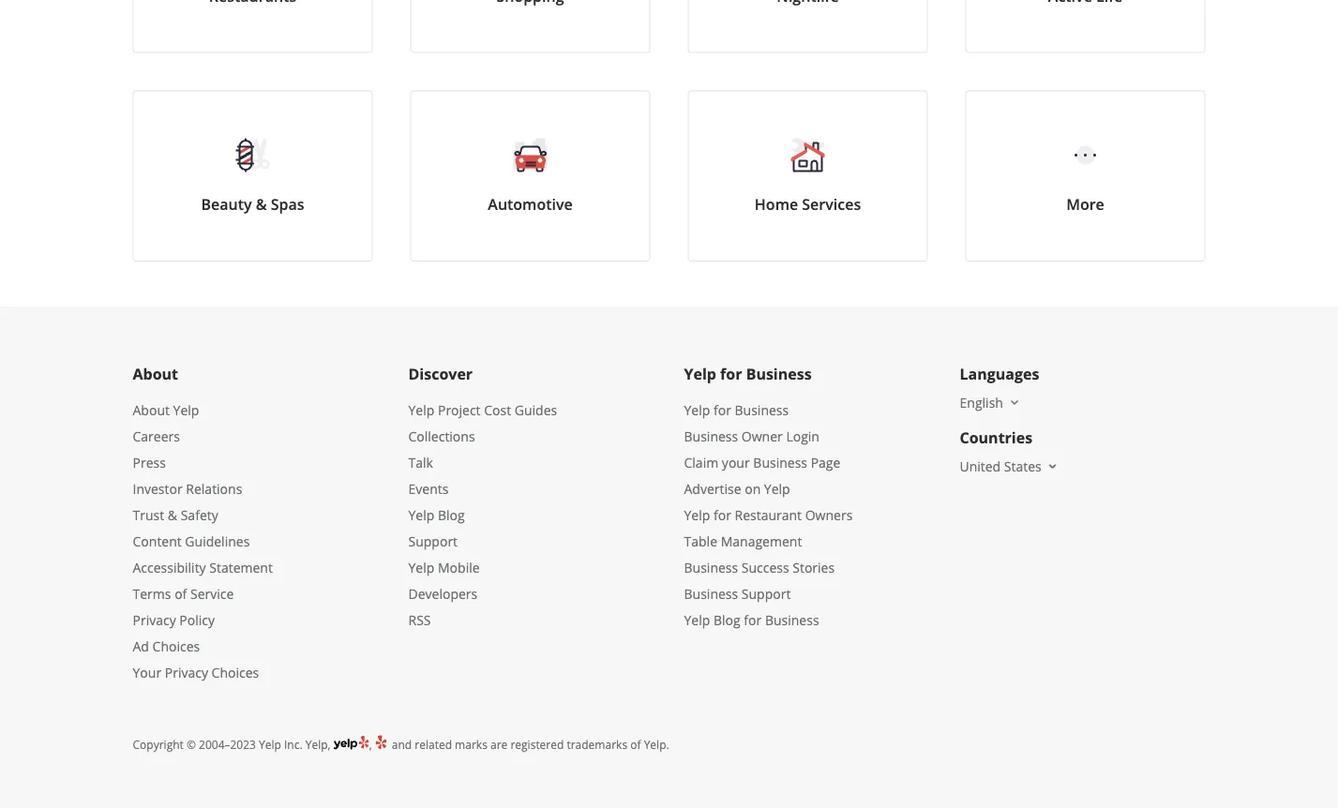 Task type: describe. For each thing, give the bounding box(es) containing it.
about for about
[[133, 364, 178, 384]]

on
[[745, 480, 761, 498]]

accessibility statement link
[[133, 559, 273, 576]]

claim your business page link
[[684, 454, 841, 471]]

yelp.
[[644, 737, 669, 752]]

yelp blog link
[[408, 506, 465, 524]]

business up yelp blog for business link
[[684, 585, 738, 603]]

stories
[[793, 559, 835, 576]]

advertise
[[684, 480, 741, 498]]

owners
[[805, 506, 853, 524]]

business up yelp for business link
[[746, 364, 812, 384]]

yelp down the business support link on the right bottom of page
[[684, 611, 710, 629]]

trademarks
[[567, 737, 628, 752]]

yelp burst image
[[375, 735, 389, 750]]

collections link
[[408, 427, 475, 445]]

business owner login link
[[684, 427, 820, 445]]

management
[[721, 532, 802, 550]]

yelp left inc.
[[259, 737, 281, 752]]

relations
[[186, 480, 242, 498]]

your
[[133, 664, 161, 682]]

business up claim
[[684, 427, 738, 445]]

yelp for business business owner login claim your business page advertise on yelp yelp for restaurant owners table management business success stories business support yelp blog for business
[[684, 401, 853, 629]]

united states button
[[960, 457, 1060, 475]]

for down advertise
[[714, 506, 731, 524]]

of inside about yelp careers press investor relations trust & safety content guidelines accessibility statement terms of service privacy policy ad choices your privacy choices
[[175, 585, 187, 603]]

trust
[[133, 506, 164, 524]]

owner
[[742, 427, 783, 445]]

careers link
[[133, 427, 180, 445]]

english
[[960, 394, 1003, 411]]

and
[[392, 737, 412, 752]]

press
[[133, 454, 166, 471]]

related
[[415, 737, 452, 752]]

2004–2023
[[199, 737, 256, 752]]

yelp up yelp for business link
[[684, 364, 716, 384]]

beauty & spas link
[[133, 91, 373, 262]]

1 horizontal spatial of
[[630, 737, 641, 752]]

collections
[[408, 427, 475, 445]]

united states
[[960, 457, 1042, 475]]

terms
[[133, 585, 171, 603]]

services
[[802, 194, 861, 214]]

yelp inside about yelp careers press investor relations trust & safety content guidelines accessibility statement terms of service privacy policy ad choices your privacy choices
[[173, 401, 199, 419]]

business success stories link
[[684, 559, 835, 576]]

yelp project cost guides link
[[408, 401, 557, 419]]

developers link
[[408, 585, 478, 603]]

16 chevron down v2 image for languages
[[1007, 395, 1022, 410]]

restaurant
[[735, 506, 802, 524]]

spas
[[271, 194, 304, 214]]

page
[[811, 454, 841, 471]]

your
[[722, 454, 750, 471]]

states
[[1004, 457, 1042, 475]]

talk link
[[408, 454, 433, 471]]

yelp blog for business link
[[684, 611, 819, 629]]

home services
[[755, 194, 861, 214]]

yelp up table
[[684, 506, 710, 524]]

yelp up claim
[[684, 401, 710, 419]]

investor relations link
[[133, 480, 242, 498]]

for up yelp for business link
[[720, 364, 742, 384]]

service
[[190, 585, 234, 603]]

advertise on yelp link
[[684, 480, 790, 498]]

support inside yelp for business business owner login claim your business page advertise on yelp yelp for restaurant owners table management business success stories business support yelp blog for business
[[742, 585, 791, 603]]

claim
[[684, 454, 719, 471]]

statement
[[209, 559, 273, 576]]

investor
[[133, 480, 183, 498]]



Task type: vqa. For each thing, say whether or not it's contained in the screenshot.
the rightmost do you recommend this business?
no



Task type: locate. For each thing, give the bounding box(es) containing it.
16 chevron down v2 image down languages
[[1007, 395, 1022, 410]]

16 chevron down v2 image for countries
[[1045, 459, 1060, 474]]

0 horizontal spatial &
[[168, 506, 177, 524]]

1 about from the top
[[133, 364, 178, 384]]

of left yelp.
[[630, 737, 641, 752]]

about yelp careers press investor relations trust & safety content guidelines accessibility statement terms of service privacy policy ad choices your privacy choices
[[133, 401, 273, 682]]

terms of service link
[[133, 585, 234, 603]]

guides
[[515, 401, 557, 419]]

events link
[[408, 480, 449, 498]]

1 horizontal spatial &
[[256, 194, 267, 214]]

business up 'owner' on the bottom right of page
[[735, 401, 789, 419]]

©
[[187, 737, 196, 752]]

careers
[[133, 427, 180, 445]]

0 horizontal spatial of
[[175, 585, 187, 603]]

developers
[[408, 585, 478, 603]]

project
[[438, 401, 481, 419]]

1 horizontal spatial 16 chevron down v2 image
[[1045, 459, 1060, 474]]

about inside about yelp careers press investor relations trust & safety content guidelines accessibility statement terms of service privacy policy ad choices your privacy choices
[[133, 401, 170, 419]]

guidelines
[[185, 532, 250, 550]]

are
[[491, 737, 508, 752]]

business support link
[[684, 585, 791, 603]]

16 chevron down v2 image inside united states popup button
[[1045, 459, 1060, 474]]

0 horizontal spatial blog
[[438, 506, 465, 524]]

rss
[[408, 611, 431, 629]]

business down 'owner' on the bottom right of page
[[753, 454, 808, 471]]

1 horizontal spatial blog
[[714, 611, 741, 629]]

for up business owner login link at the right bottom
[[714, 401, 731, 419]]

&
[[256, 194, 267, 214], [168, 506, 177, 524]]

content guidelines link
[[133, 532, 250, 550]]

0 vertical spatial choices
[[152, 637, 200, 655]]

table
[[684, 532, 717, 550]]

accessibility
[[133, 559, 206, 576]]

beauty & spas
[[201, 194, 304, 214]]

0 vertical spatial of
[[175, 585, 187, 603]]

trust & safety link
[[133, 506, 218, 524]]

press link
[[133, 454, 166, 471]]

automotive link
[[410, 91, 650, 262]]

,
[[369, 737, 375, 752]]

0 vertical spatial privacy
[[133, 611, 176, 629]]

events
[[408, 480, 449, 498]]

ad
[[133, 637, 149, 655]]

choices down policy
[[212, 664, 259, 682]]

beauty
[[201, 194, 252, 214]]

english button
[[960, 394, 1022, 411]]

content
[[133, 532, 182, 550]]

privacy
[[133, 611, 176, 629], [165, 664, 208, 682]]

1 vertical spatial about
[[133, 401, 170, 419]]

0 vertical spatial 16 chevron down v2 image
[[1007, 395, 1022, 410]]

support down success
[[742, 585, 791, 603]]

support link
[[408, 532, 458, 550]]

countries
[[960, 428, 1033, 448]]

yelp right on
[[764, 480, 790, 498]]

yelp up careers link at bottom
[[173, 401, 199, 419]]

yelp for restaurant owners link
[[684, 506, 853, 524]]

about
[[133, 364, 178, 384], [133, 401, 170, 419]]

0 vertical spatial about
[[133, 364, 178, 384]]

copyright © 2004–2023 yelp inc. yelp,
[[133, 737, 331, 752]]

0 horizontal spatial support
[[408, 532, 458, 550]]

yelp down events
[[408, 506, 435, 524]]

privacy down "ad choices" link
[[165, 664, 208, 682]]

business down table
[[684, 559, 738, 576]]

rss link
[[408, 611, 431, 629]]

16 chevron down v2 image
[[1007, 395, 1022, 410], [1045, 459, 1060, 474]]

16 chevron down v2 image right the 'states'
[[1045, 459, 1060, 474]]

1 horizontal spatial support
[[742, 585, 791, 603]]

0 vertical spatial blog
[[438, 506, 465, 524]]

2 about from the top
[[133, 401, 170, 419]]

yelp mobile link
[[408, 559, 480, 576]]

safety
[[181, 506, 218, 524]]

ad choices link
[[133, 637, 200, 655]]

home
[[755, 194, 798, 214]]

1 vertical spatial of
[[630, 737, 641, 752]]

blog up support link
[[438, 506, 465, 524]]

yelp down support link
[[408, 559, 435, 576]]

registered
[[511, 737, 564, 752]]

for
[[720, 364, 742, 384], [714, 401, 731, 419], [714, 506, 731, 524], [744, 611, 762, 629]]

16 chevron down v2 image inside english dropdown button
[[1007, 395, 1022, 410]]

privacy policy link
[[133, 611, 215, 629]]

mobile
[[438, 559, 480, 576]]

0 horizontal spatial 16 chevron down v2 image
[[1007, 395, 1022, 410]]

your privacy choices link
[[133, 664, 259, 682]]

about up about yelp link
[[133, 364, 178, 384]]

business down stories
[[765, 611, 819, 629]]

marks
[[455, 737, 488, 752]]

home services link
[[688, 91, 928, 262]]

yelp,
[[306, 737, 331, 752]]

more
[[1067, 194, 1105, 214]]

blog
[[438, 506, 465, 524], [714, 611, 741, 629]]

more link
[[966, 91, 1206, 262]]

yelp logo image
[[334, 735, 369, 752]]

blog down the business support link on the right bottom of page
[[714, 611, 741, 629]]

1 horizontal spatial choices
[[212, 664, 259, 682]]

united
[[960, 457, 1001, 475]]

yelp for business
[[684, 364, 812, 384]]

about up careers link at bottom
[[133, 401, 170, 419]]

automotive
[[488, 194, 573, 214]]

0 vertical spatial support
[[408, 532, 458, 550]]

success
[[742, 559, 789, 576]]

yelp
[[684, 364, 716, 384], [173, 401, 199, 419], [408, 401, 435, 419], [684, 401, 710, 419], [764, 480, 790, 498], [408, 506, 435, 524], [684, 506, 710, 524], [408, 559, 435, 576], [684, 611, 710, 629], [259, 737, 281, 752]]

& right trust
[[168, 506, 177, 524]]

support down yelp blog link
[[408, 532, 458, 550]]

table management link
[[684, 532, 802, 550]]

yelp project cost guides collections talk events yelp blog support yelp mobile developers rss
[[408, 401, 557, 629]]

yelp up collections link
[[408, 401, 435, 419]]

choices
[[152, 637, 200, 655], [212, 664, 259, 682]]

1 vertical spatial blog
[[714, 611, 741, 629]]

& left the spas
[[256, 194, 267, 214]]

choices down privacy policy link
[[152, 637, 200, 655]]

talk
[[408, 454, 433, 471]]

support inside yelp project cost guides collections talk events yelp blog support yelp mobile developers rss
[[408, 532, 458, 550]]

about for about yelp careers press investor relations trust & safety content guidelines accessibility statement terms of service privacy policy ad choices your privacy choices
[[133, 401, 170, 419]]

and related marks are registered trademarks of yelp.
[[389, 737, 669, 752]]

1 vertical spatial privacy
[[165, 664, 208, 682]]

& inside about yelp careers press investor relations trust & safety content guidelines accessibility statement terms of service privacy policy ad choices your privacy choices
[[168, 506, 177, 524]]

copyright
[[133, 737, 184, 752]]

privacy down terms
[[133, 611, 176, 629]]

business
[[746, 364, 812, 384], [735, 401, 789, 419], [684, 427, 738, 445], [753, 454, 808, 471], [684, 559, 738, 576], [684, 585, 738, 603], [765, 611, 819, 629]]

1 vertical spatial 16 chevron down v2 image
[[1045, 459, 1060, 474]]

blog inside yelp for business business owner login claim your business page advertise on yelp yelp for restaurant owners table management business success stories business support yelp blog for business
[[714, 611, 741, 629]]

policy
[[179, 611, 215, 629]]

1 vertical spatial choices
[[212, 664, 259, 682]]

support
[[408, 532, 458, 550], [742, 585, 791, 603]]

for down the business support link on the right bottom of page
[[744, 611, 762, 629]]

0 horizontal spatial choices
[[152, 637, 200, 655]]

inc.
[[284, 737, 303, 752]]

yelp for business link
[[684, 401, 789, 419]]

1 vertical spatial support
[[742, 585, 791, 603]]

login
[[786, 427, 820, 445]]

of up privacy policy link
[[175, 585, 187, 603]]

0 vertical spatial &
[[256, 194, 267, 214]]

1 vertical spatial &
[[168, 506, 177, 524]]

cost
[[484, 401, 511, 419]]

blog inside yelp project cost guides collections talk events yelp blog support yelp mobile developers rss
[[438, 506, 465, 524]]

discover
[[408, 364, 473, 384]]



